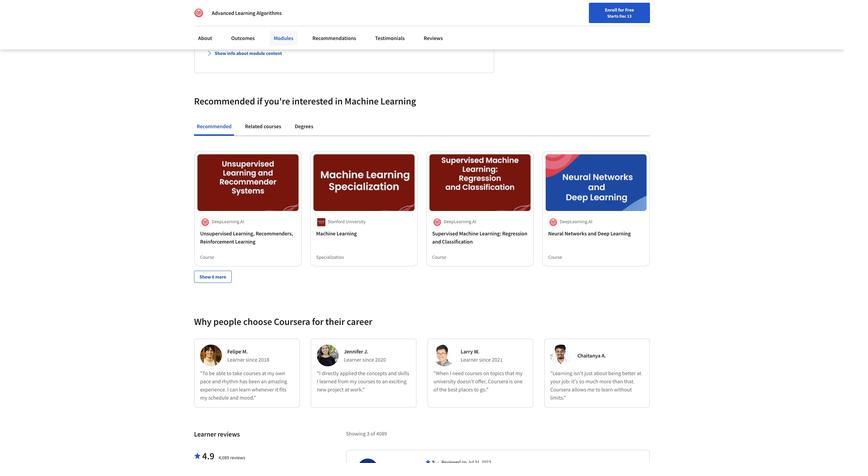 Task type: locate. For each thing, give the bounding box(es) containing it.
i left need
[[450, 370, 452, 377]]

3 since from the left
[[479, 357, 491, 363]]

learning inside neural networks and deep learning link
[[611, 230, 631, 237]]

used
[[343, 0, 354, 6]]

learner inside felipe m. learner since 2018
[[227, 357, 245, 363]]

you'll
[[438, 0, 451, 6]]

2
[[261, 34, 263, 41], [432, 34, 435, 41]]

about
[[258, 0, 272, 6], [207, 7, 220, 14], [236, 50, 249, 56], [594, 370, 608, 377]]

better
[[622, 370, 636, 377]]

offer,
[[475, 378, 487, 385]]

and up experience.
[[212, 378, 221, 385]]

show for show 6 more
[[200, 274, 211, 280]]

deeplearning.ai for networks
[[560, 219, 593, 225]]

recommended inside button
[[197, 123, 232, 130]]

2 an from the left
[[382, 378, 388, 385]]

0 horizontal spatial an
[[261, 378, 267, 385]]

6
[[212, 274, 214, 280]]

courses right 'related'
[[264, 123, 281, 130]]

"learning isn't just about being better at your job: it's so much more than that. coursera allows me to learn without limits."
[[551, 370, 642, 401]]

show left info
[[215, 50, 226, 56]]

1 vertical spatial 3
[[367, 431, 370, 437]]

0 horizontal spatial coursera
[[274, 316, 310, 328]]

week,
[[217, 0, 231, 6]]

for up dec
[[618, 7, 624, 13]]

fits
[[280, 386, 287, 393]]

0 vertical spatial 3
[[306, 34, 308, 41]]

at
[[262, 370, 266, 377], [637, 370, 642, 377], [345, 386, 349, 393]]

0 horizontal spatial for
[[312, 316, 324, 328]]

learning inside machine learning link
[[337, 230, 357, 237]]

deeplearning.ai image
[[194, 8, 204, 18]]

courses up been
[[243, 370, 261, 377]]

more right 6
[[215, 274, 226, 280]]

advanced
[[212, 10, 234, 16]]

2 horizontal spatial more
[[600, 378, 612, 385]]

random
[[313, 7, 331, 14]]

concepts
[[367, 370, 387, 377]]

1 vertical spatial show
[[200, 274, 211, 280]]

at down 2018
[[262, 370, 266, 377]]

show inside 'dropdown button'
[[215, 50, 226, 56]]

w.
[[474, 348, 480, 355]]

since down w.
[[479, 357, 491, 363]]

reviews right 4,089
[[230, 455, 245, 461]]

chaitanya a.
[[578, 352, 606, 359]]

related courses button
[[242, 118, 284, 134]]

1 course from the left
[[200, 254, 214, 260]]

course down "neural"
[[549, 254, 562, 260]]

0 vertical spatial show
[[215, 50, 226, 56]]

degrees
[[295, 123, 313, 130]]

at inside "learning isn't just about being better at your job: it's so much more than that. coursera allows me to learn without limits."
[[637, 370, 642, 377]]

i left can
[[227, 386, 229, 393]]

the inside "when i need courses on topics that my university doesn't offer, coursera is one of the best places to go."
[[439, 386, 447, 393]]

reviews up 4,089 reviews
[[218, 430, 240, 439]]

to right 'me'
[[596, 386, 601, 393]]

0 horizontal spatial 2
[[261, 34, 263, 41]]

0 vertical spatial of
[[245, 7, 249, 14]]

2 horizontal spatial i
[[450, 370, 452, 377]]

from
[[338, 378, 349, 385]]

to up rhythm
[[227, 370, 232, 377]]

course down classification on the right bottom of page
[[432, 254, 446, 260]]

decision down "a"
[[259, 7, 278, 14]]

and down can
[[230, 395, 239, 401]]

an down "concepts"
[[382, 378, 388, 385]]

to inside "learning isn't just about being better at your job: it's so much more than that. coursera allows me to learn without limits."
[[596, 386, 601, 393]]

2 vertical spatial of
[[371, 431, 375, 437]]

just
[[585, 370, 593, 377]]

0 vertical spatial recommended
[[194, 95, 255, 107]]

isn't
[[574, 370, 584, 377]]

of inside "when i need courses on topics that my university doesn't offer, coursera is one of the best places to go."
[[434, 386, 438, 393]]

neural
[[549, 230, 564, 237]]

1 horizontal spatial machine
[[345, 95, 379, 107]]

assignment
[[384, 34, 410, 41]]

1 horizontal spatial show
[[215, 50, 226, 56]]

2 horizontal spatial machine
[[459, 230, 479, 237]]

more left than at the right bottom of page
[[600, 378, 612, 385]]

since down m.
[[246, 357, 258, 363]]

1 horizontal spatial 3
[[367, 431, 370, 437]]

0 horizontal spatial of
[[245, 7, 249, 14]]

course for unsupervised learning, recommenders, reinforcement learning
[[200, 254, 214, 260]]

2 horizontal spatial course
[[549, 254, 562, 260]]

2021
[[492, 357, 503, 363]]

deeplearning.ai
[[212, 219, 244, 225], [444, 219, 477, 225], [560, 219, 593, 225]]

of down university
[[434, 386, 438, 393]]

machine right in
[[345, 95, 379, 107]]

and up the including on the top left
[[297, 0, 306, 6]]

show info about module content button
[[204, 47, 285, 59]]

of right variations at top
[[245, 7, 249, 14]]

neural networks and deep learning link
[[549, 230, 644, 238]]

2 vertical spatial more
[[600, 378, 612, 385]]

"to
[[200, 370, 208, 377]]

0 vertical spatial for
[[618, 7, 624, 13]]

since inside felipe m. learner since 2018
[[246, 357, 258, 363]]

1 horizontal spatial for
[[618, 7, 624, 13]]

0 horizontal spatial course
[[200, 254, 214, 260]]

i down "i
[[317, 378, 318, 385]]

2 for 2 readings
[[261, 34, 263, 41]]

modules link
[[270, 31, 298, 45]]

0 horizontal spatial deeplearning.ai
[[212, 219, 244, 225]]

labs
[[459, 34, 468, 41]]

and
[[297, 0, 306, 6], [348, 7, 357, 14], [588, 230, 597, 237], [432, 238, 441, 245], [388, 370, 397, 377], [212, 378, 221, 385], [230, 395, 239, 401]]

1 horizontal spatial deeplearning.ai
[[444, 219, 477, 225]]

show info about module content
[[215, 50, 282, 56]]

2 since from the left
[[363, 357, 374, 363]]

3 quizzes
[[306, 34, 326, 41]]

0 vertical spatial i
[[450, 370, 452, 377]]

more
[[552, 23, 563, 29], [215, 274, 226, 280], [600, 378, 612, 385]]

0 vertical spatial coursera
[[274, 316, 310, 328]]

since inside larry w. learner since 2021
[[479, 357, 491, 363]]

about up much
[[594, 370, 608, 377]]

1 horizontal spatial course
[[432, 254, 446, 260]]

forests
[[332, 7, 347, 14]]

deeplearning.ai up "networks"
[[560, 219, 593, 225]]

felipe m. learner since 2018
[[227, 348, 269, 363]]

to left go." at the right of the page
[[474, 386, 479, 393]]

learn down than at the right bottom of page
[[602, 386, 613, 393]]

1 since from the left
[[246, 357, 258, 363]]

deeplearning.ai up unsupervised
[[212, 219, 244, 225]]

1 horizontal spatial coursera
[[488, 378, 508, 385]]

1 horizontal spatial 2
[[432, 34, 435, 41]]

tree.
[[427, 0, 437, 6]]

networks
[[565, 230, 587, 237]]

2 vertical spatial coursera
[[551, 386, 571, 393]]

coursera inside "learning isn't just about being better at your job: it's so much more than that. coursera allows me to learn without limits."
[[551, 386, 571, 393]]

1 horizontal spatial at
[[345, 386, 349, 393]]

0 horizontal spatial i
[[227, 386, 229, 393]]

1 vertical spatial i
[[317, 378, 318, 385]]

reviews for 4,089 reviews
[[230, 455, 245, 461]]

tree,
[[279, 7, 289, 14]]

4,089
[[219, 455, 229, 461]]

and down used
[[348, 7, 357, 14]]

0 horizontal spatial decision
[[259, 7, 278, 14]]

since inside jennifer j. learner since 2020
[[363, 357, 374, 363]]

learn right also on the right top of page
[[462, 0, 474, 6]]

3 deeplearning.ai from the left
[[560, 219, 593, 225]]

of left 4089 at bottom
[[371, 431, 375, 437]]

since for w.
[[479, 357, 491, 363]]

1 programming assignment
[[348, 34, 410, 41]]

1 horizontal spatial an
[[382, 378, 388, 385]]

modules
[[274, 35, 294, 41]]

"when
[[434, 370, 449, 377]]

able
[[216, 370, 226, 377]]

machine
[[345, 95, 379, 107], [316, 230, 336, 237], [459, 230, 479, 237]]

0 horizontal spatial 3
[[306, 34, 308, 41]]

a
[[273, 0, 275, 6]]

machine up classification on the right bottom of page
[[459, 230, 479, 237]]

2 horizontal spatial of
[[434, 386, 438, 393]]

boosted
[[358, 7, 377, 14]]

"to be able to take courses at my own pace and rhythm has been an amazing experience. i can learn whenever it fits my schedule and mood."
[[200, 370, 287, 401]]

2 course from the left
[[432, 254, 446, 260]]

1 horizontal spatial i
[[317, 378, 318, 385]]

and down supervised
[[432, 238, 441, 245]]

the right 'applied'
[[358, 370, 366, 377]]

None search field
[[97, 4, 260, 18]]

2 vertical spatial i
[[227, 386, 229, 393]]

my up one
[[516, 370, 523, 377]]

2 2 from the left
[[432, 34, 435, 41]]

pace
[[200, 378, 211, 385]]

and inside "i directly applied the concepts and skills i learned from my courses to an exciting new project at work."
[[388, 370, 397, 377]]

collection element
[[190, 136, 654, 294]]

2 horizontal spatial deeplearning.ai
[[560, 219, 593, 225]]

courses inside "to be able to take courses at my own pace and rhythm has been an amazing experience. i can learn whenever it fits my schedule and mood."
[[243, 370, 261, 377]]

0 horizontal spatial at
[[262, 370, 266, 377]]

0 vertical spatial reviews
[[218, 430, 240, 439]]

their
[[326, 316, 345, 328]]

supervised machine learning: regression and classification
[[432, 230, 528, 245]]

3 course from the left
[[549, 254, 562, 260]]

1 vertical spatial more
[[215, 274, 226, 280]]

project
[[328, 386, 344, 393]]

readings
[[264, 34, 284, 41]]

machine down "stanford"
[[316, 230, 336, 237]]

0 horizontal spatial more
[[215, 274, 226, 280]]

and inside supervised machine learning: regression and classification
[[432, 238, 441, 245]]

decision left 'tree.'
[[407, 0, 426, 6]]

1 vertical spatial decision
[[259, 7, 278, 14]]

machine inside supervised machine learning: regression and classification
[[459, 230, 479, 237]]

(xgboost).
[[390, 7, 414, 14]]

"i
[[317, 370, 321, 377]]

recommendation tabs tab list
[[194, 118, 650, 136]]

show inside button
[[200, 274, 211, 280]]

for
[[618, 7, 624, 13], [312, 316, 324, 328]]

0 horizontal spatial show
[[200, 274, 211, 280]]

1 vertical spatial coursera
[[488, 378, 508, 385]]

courses up the 'work."'
[[358, 378, 375, 385]]

learner inside jennifer j. learner since 2020
[[344, 357, 362, 363]]

at inside "to be able to take courses at my own pace and rhythm has been an amazing experience. i can learn whenever it fits my schedule and mood."
[[262, 370, 266, 377]]

deeplearning.ai up supervised
[[444, 219, 477, 225]]

at right better
[[637, 370, 642, 377]]

courses up the offer,
[[465, 370, 482, 377]]

the down university
[[439, 386, 447, 393]]

and up exciting in the bottom left of the page
[[388, 370, 397, 377]]

about right info
[[236, 50, 249, 56]]

"learning
[[551, 370, 573, 377]]

learn
[[245, 0, 257, 6], [462, 0, 474, 6], [239, 386, 251, 393], [602, 386, 613, 393]]

an up whenever
[[261, 378, 267, 385]]

be
[[209, 370, 215, 377]]

2 deeplearning.ai from the left
[[444, 219, 477, 225]]

2 left readings
[[261, 34, 263, 41]]

2020
[[375, 357, 386, 363]]

the
[[398, 0, 406, 6], [250, 7, 258, 14], [358, 370, 366, 377], [439, 386, 447, 393]]

felipe
[[227, 348, 241, 355]]

learner down jennifer
[[344, 357, 362, 363]]

university
[[434, 378, 456, 385]]

without
[[614, 386, 632, 393]]

show left 6
[[200, 274, 211, 280]]

1 vertical spatial of
[[434, 386, 438, 393]]

topics
[[491, 370, 504, 377]]

course down the reinforcement
[[200, 254, 214, 260]]

for left their at the left bottom of the page
[[312, 316, 324, 328]]

for inside enroll for free starts dec 13
[[618, 7, 624, 13]]

reviews for learner reviews
[[218, 430, 240, 439]]

2018
[[259, 357, 269, 363]]

deeplearning.ai for learning,
[[212, 219, 244, 225]]

recommended
[[194, 95, 255, 107], [197, 123, 232, 130]]

1 horizontal spatial since
[[363, 357, 374, 363]]

3 left quizzes
[[306, 34, 308, 41]]

info
[[227, 50, 235, 56]]

0 vertical spatial decision
[[407, 0, 426, 6]]

1 2 from the left
[[261, 34, 263, 41]]

my up the 'work."'
[[350, 378, 357, 385]]

learner inside larry w. learner since 2021
[[461, 357, 478, 363]]

1 horizontal spatial more
[[552, 23, 563, 29]]

decision
[[407, 0, 426, 6], [259, 7, 278, 14]]

since
[[246, 357, 258, 363], [363, 357, 374, 363], [479, 357, 491, 363]]

about inside 'dropdown button'
[[236, 50, 249, 56]]

unsupervised
[[200, 230, 232, 237]]

2 horizontal spatial since
[[479, 357, 491, 363]]

2 horizontal spatial coursera
[[551, 386, 571, 393]]

on
[[484, 370, 489, 377]]

1 an from the left
[[261, 378, 267, 385]]

at down from
[[345, 386, 349, 393]]

machine learning
[[316, 230, 357, 237]]

1 deeplearning.ai from the left
[[212, 219, 244, 225]]

learner down larry
[[461, 357, 478, 363]]

my left own
[[268, 370, 275, 377]]

2 horizontal spatial at
[[637, 370, 642, 377]]

learn down has
[[239, 386, 251, 393]]

since down the j.
[[363, 357, 374, 363]]

1 vertical spatial recommended
[[197, 123, 232, 130]]

2 left ungraded
[[432, 34, 435, 41]]

to down "concepts"
[[376, 378, 381, 385]]

my
[[268, 370, 275, 377], [516, 370, 523, 377], [350, 378, 357, 385], [200, 395, 207, 401]]

1 vertical spatial reviews
[[230, 455, 245, 461]]

learner for felipe
[[227, 357, 245, 363]]

this week, you'll learn about a practical and very commonly used learning algorithm the decision tree.  you'll also learn about variations of the decision tree, including random forests and boosted trees (xgboost).
[[207, 0, 474, 14]]

learn inside "learning isn't just about being better at your job: it's so much more than that. coursera allows me to learn without limits."
[[602, 386, 613, 393]]

3 right showing
[[367, 431, 370, 437]]

show
[[215, 50, 226, 56], [200, 274, 211, 280]]

0 horizontal spatial since
[[246, 357, 258, 363]]

it's
[[572, 378, 578, 385]]

more right learn
[[552, 23, 563, 29]]

learner down felipe
[[227, 357, 245, 363]]

classification
[[442, 238, 473, 245]]



Task type: describe. For each thing, give the bounding box(es) containing it.
since for j.
[[363, 357, 374, 363]]

is
[[510, 378, 513, 385]]

learn inside "to be able to take courses at my own pace and rhythm has been an amazing experience. i can learn whenever it fits my schedule and mood."
[[239, 386, 251, 393]]

related courses
[[245, 123, 281, 130]]

learn more
[[539, 23, 563, 29]]

14
[[218, 34, 223, 41]]

more inside "learning isn't just about being better at your job: it's so much more than that. coursera allows me to learn without limits."
[[600, 378, 612, 385]]

this
[[207, 0, 216, 6]]

to inside "when i need courses on topics that my university doesn't offer, coursera is one of the best places to go."
[[474, 386, 479, 393]]

a.
[[602, 352, 606, 359]]

learning,
[[233, 230, 255, 237]]

about inside "learning isn't just about being better at your job: it's so much more than that. coursera allows me to learn without limits."
[[594, 370, 608, 377]]

supervised machine learning: regression and classification link
[[432, 230, 528, 246]]

showing 3 of 4089
[[346, 431, 387, 437]]

directly
[[322, 370, 339, 377]]

that.
[[624, 378, 635, 385]]

about down this in the left of the page
[[207, 7, 220, 14]]

algorithm
[[375, 0, 397, 6]]

outcomes link
[[227, 31, 259, 45]]

coursera inside "when i need courses on topics that my university doesn't offer, coursera is one of the best places to go."
[[488, 378, 508, 385]]

show 6 more button
[[194, 271, 232, 283]]

4089
[[376, 431, 387, 437]]

testimonials
[[375, 35, 405, 41]]

about left "a"
[[258, 0, 272, 6]]

i inside "when i need courses on topics that my university doesn't offer, coursera is one of the best places to go."
[[450, 370, 452, 377]]

an inside "i directly applied the concepts and skills i learned from my courses to an exciting new project at work."
[[382, 378, 388, 385]]

your
[[551, 378, 561, 385]]

testimonials link
[[371, 31, 409, 45]]

1 horizontal spatial decision
[[407, 0, 426, 6]]

reviews link
[[420, 31, 447, 45]]

limits."
[[551, 395, 566, 401]]

it
[[275, 386, 278, 393]]

exciting
[[389, 378, 407, 385]]

take
[[233, 370, 242, 377]]

the up "(xgboost)."
[[398, 0, 406, 6]]

courses inside button
[[264, 123, 281, 130]]

videos
[[224, 34, 239, 41]]

why people choose coursera for their career
[[194, 316, 373, 328]]

go."
[[480, 386, 489, 393]]

reviews
[[424, 35, 443, 41]]

skills
[[398, 370, 409, 377]]

starts
[[608, 13, 619, 19]]

to inside "i directly applied the concepts and skills i learned from my courses to an exciting new project at work."
[[376, 378, 381, 385]]

0 horizontal spatial machine
[[316, 230, 336, 237]]

2 ungraded labs
[[432, 34, 468, 41]]

1 vertical spatial for
[[312, 316, 324, 328]]

j.
[[364, 348, 368, 355]]

learner up 4.9 at the bottom
[[194, 430, 216, 439]]

trees
[[378, 7, 389, 14]]

advanced learning algorithms
[[212, 10, 282, 16]]

"when i need courses on topics that my university doesn't offer, coursera is one of the best places to go."
[[434, 370, 523, 393]]

to inside "to be able to take courses at my own pace and rhythm has been an amazing experience. i can learn whenever it fits my schedule and mood."
[[227, 370, 232, 377]]

since for m.
[[246, 357, 258, 363]]

why
[[194, 316, 212, 328]]

enroll
[[605, 7, 618, 13]]

learner reviews
[[194, 430, 240, 439]]

i inside "to be able to take courses at my own pace and rhythm has been an amazing experience. i can learn whenever it fits my schedule and mood."
[[227, 386, 229, 393]]

and left deep
[[588, 230, 597, 237]]

outcomes
[[231, 35, 255, 41]]

my down experience.
[[200, 395, 207, 401]]

2 readings
[[261, 34, 284, 41]]

the inside "i directly applied the concepts and skills i learned from my courses to an exciting new project at work."
[[358, 370, 366, 377]]

practical
[[276, 0, 296, 6]]

of inside this week, you'll learn about a practical and very commonly used learning algorithm the decision tree.  you'll also learn about variations of the decision tree, including random forests and boosted trees (xgboost).
[[245, 7, 249, 14]]

about link
[[194, 31, 216, 45]]

at inside "i directly applied the concepts and skills i learned from my courses to an exciting new project at work."
[[345, 386, 349, 393]]

an inside "to be able to take courses at my own pace and rhythm has been an amazing experience. i can learn whenever it fits my schedule and mood."
[[261, 378, 267, 385]]

people
[[214, 316, 241, 328]]

m.
[[242, 348, 248, 355]]

been
[[249, 378, 260, 385]]

at for better
[[637, 370, 642, 377]]

learn up advanced learning algorithms
[[245, 0, 257, 6]]

2 for 2 ungraded labs
[[432, 34, 435, 41]]

more inside "collection" "element"
[[215, 274, 226, 280]]

career
[[347, 316, 373, 328]]

deeplearning.ai for machine
[[444, 219, 477, 225]]

at for courses
[[262, 370, 266, 377]]

recommendations link
[[309, 31, 360, 45]]

related
[[245, 123, 263, 130]]

supervised
[[432, 230, 458, 237]]

show for show info about module content
[[215, 50, 226, 56]]

0 vertical spatial more
[[552, 23, 563, 29]]

allows
[[572, 386, 587, 393]]

course for neural networks and deep learning
[[549, 254, 562, 260]]

unsupervised learning, recommenders, reinforcement learning
[[200, 230, 293, 245]]

stanford
[[328, 219, 345, 225]]

learning
[[355, 0, 374, 6]]

what's
[[207, 21, 222, 27]]

commonly
[[318, 0, 342, 6]]

own
[[276, 370, 285, 377]]

learned
[[320, 378, 337, 385]]

than
[[613, 378, 623, 385]]

module
[[249, 50, 265, 56]]

ungraded
[[436, 34, 458, 41]]

new
[[317, 386, 327, 393]]

courses inside "i directly applied the concepts and skills i learned from my courses to an exciting new project at work."
[[358, 378, 375, 385]]

quizzes
[[309, 34, 326, 41]]

i inside "i directly applied the concepts and skills i learned from my courses to an exciting new project at work."
[[317, 378, 318, 385]]

1 horizontal spatial of
[[371, 431, 375, 437]]

my inside "i directly applied the concepts and skills i learned from my courses to an exciting new project at work."
[[350, 378, 357, 385]]

larry w. learner since 2021
[[461, 348, 503, 363]]

courses inside "when i need courses on topics that my university doesn't offer, coursera is one of the best places to go."
[[465, 370, 482, 377]]

learner for jennifer
[[344, 357, 362, 363]]

recommended for recommended
[[197, 123, 232, 130]]

course for supervised machine learning: regression and classification
[[432, 254, 446, 260]]

recommended for recommended if you're interested in machine learning
[[194, 95, 255, 107]]

showing
[[346, 431, 366, 437]]

the right variations at top
[[250, 7, 258, 14]]

4.9
[[202, 450, 215, 462]]

show 6 more
[[200, 274, 226, 280]]

learning inside unsupervised learning, recommenders, reinforcement learning
[[235, 238, 256, 245]]

algorithms
[[257, 10, 282, 16]]

so
[[579, 378, 585, 385]]

much
[[586, 378, 599, 385]]

also
[[452, 0, 461, 6]]

learning:
[[480, 230, 501, 237]]

learner for larry
[[461, 357, 478, 363]]

whenever
[[252, 386, 274, 393]]

1
[[348, 34, 351, 41]]

interested
[[292, 95, 333, 107]]

rhythm
[[222, 378, 239, 385]]

my inside "when i need courses on topics that my university doesn't offer, coursera is one of the best places to go."
[[516, 370, 523, 377]]

specialization
[[316, 254, 344, 260]]

you're
[[264, 95, 290, 107]]

in
[[335, 95, 343, 107]]

included
[[223, 21, 243, 27]]



Task type: vqa. For each thing, say whether or not it's contained in the screenshot.
bottommost 'MasterTrack® Certificates'
no



